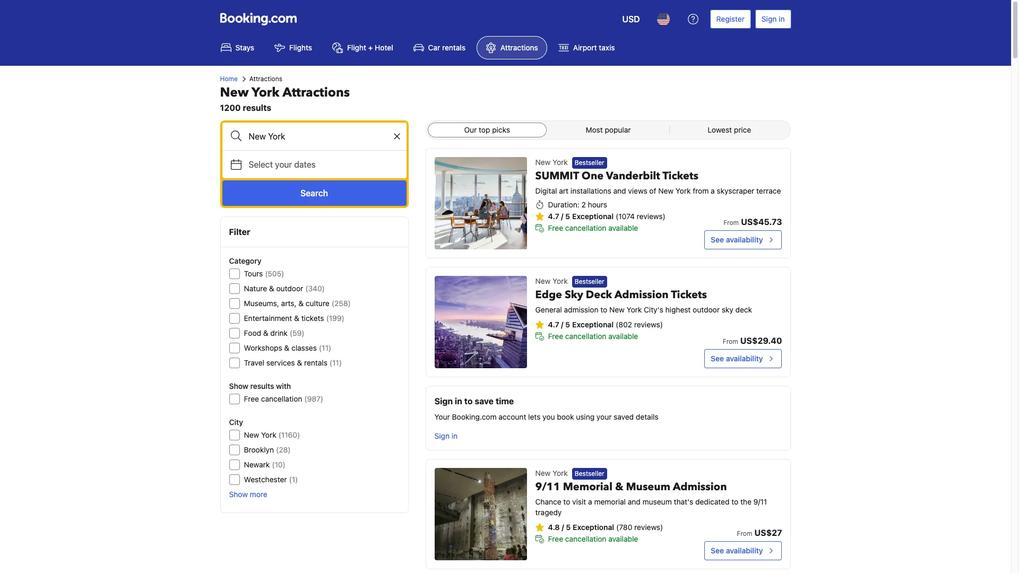 Task type: vqa. For each thing, say whether or not it's contained in the screenshot.
the left NOV
no



Task type: describe. For each thing, give the bounding box(es) containing it.
(1160)
[[279, 431, 300, 440]]

picks
[[492, 125, 510, 134]]

westchester
[[244, 475, 287, 484]]

bestseller for one
[[575, 159, 605, 167]]

& right arts, in the left of the page
[[299, 299, 304, 308]]

newark (10)
[[244, 460, 286, 469]]

1 vertical spatial in
[[455, 397, 463, 406]]

digital
[[536, 187, 557, 196]]

workshops & classes (11)
[[244, 344, 331, 353]]

art
[[559, 187, 569, 196]]

1 horizontal spatial sign in
[[762, 14, 785, 23]]

york up memorial
[[553, 469, 568, 478]]

from us$27
[[737, 528, 783, 538]]

museums, arts, & culture (258)
[[244, 299, 351, 308]]

0 vertical spatial 5
[[566, 212, 570, 221]]

Where are you going? search field
[[222, 123, 407, 150]]

show more
[[229, 490, 267, 499]]

airport
[[573, 43, 597, 52]]

memorial
[[595, 498, 626, 507]]

0 vertical spatial rentals
[[442, 43, 466, 52]]

admission
[[564, 306, 599, 315]]

your booking.com account lets you book using your saved details
[[435, 413, 659, 422]]

using
[[576, 413, 595, 422]]

2
[[582, 200, 586, 209]]

/ for edge
[[561, 320, 564, 329]]

views
[[628, 187, 648, 196]]

(1)
[[289, 475, 298, 484]]

nature
[[244, 284, 267, 293]]

travel services & rentals (11)
[[244, 358, 342, 368]]

new york for 9/11
[[536, 469, 568, 478]]

0 horizontal spatial rentals
[[304, 358, 328, 368]]

edge sky deck admission tickets image
[[435, 276, 527, 369]]

car rentals link
[[404, 36, 475, 59]]

(59)
[[290, 329, 305, 338]]

search
[[301, 189, 328, 198]]

cancellation down with
[[261, 395, 302, 404]]

see availability for edge sky deck admission tickets
[[711, 354, 763, 363]]

lets
[[529, 413, 541, 422]]

+
[[368, 43, 373, 52]]

flight + hotel link
[[323, 36, 402, 59]]

york inside new york attractions 1200 results
[[252, 84, 280, 101]]

available for admission
[[609, 332, 639, 341]]

9/11 memorial & museum admission chance to visit a memorial and museum that's dedicated to the 9/11 tragedy
[[536, 480, 768, 517]]

price
[[734, 125, 752, 134]]

0 horizontal spatial attractions
[[250, 75, 283, 83]]

new inside the summit one vanderbilt tickets digital art installations and views of new york from a skyscraper terrace
[[659, 187, 674, 196]]

tickets inside the summit one vanderbilt tickets digital art installations and views of new york from a skyscraper terrace
[[663, 169, 699, 183]]

your
[[435, 413, 450, 422]]

brooklyn (28)
[[244, 446, 291, 455]]

installations
[[571, 187, 612, 196]]

and inside the summit one vanderbilt tickets digital art installations and views of new york from a skyscraper terrace
[[614, 187, 626, 196]]

you
[[543, 413, 555, 422]]

& down the (505)
[[269, 284, 274, 293]]

5 for sky
[[566, 320, 570, 329]]

0 vertical spatial /
[[561, 212, 564, 221]]

york up edge
[[553, 277, 568, 286]]

(340)
[[306, 284, 325, 293]]

hours
[[588, 200, 608, 209]]

deck
[[736, 306, 753, 315]]

4.7 / 5 exceptional (1074 reviews)
[[548, 212, 666, 221]]

cancellation down 2
[[566, 224, 607, 233]]

visit
[[573, 498, 587, 507]]

new york for edge
[[536, 277, 568, 286]]

free cancellation available for sky
[[548, 332, 639, 341]]

home
[[220, 75, 238, 83]]

availability for summit one vanderbilt tickets
[[726, 235, 763, 244]]

home link
[[220, 74, 238, 84]]

city
[[229, 418, 243, 427]]

a inside 9/11 memorial & museum admission chance to visit a memorial and museum that's dedicated to the 9/11 tragedy
[[589, 498, 593, 507]]

lowest price
[[708, 125, 752, 134]]

save
[[475, 397, 494, 406]]

admission inside edge sky deck admission tickets general admission to new york city's highest outdoor sky deck
[[615, 288, 669, 302]]

2 vertical spatial sign
[[435, 432, 450, 441]]

drink
[[271, 329, 288, 338]]

select
[[249, 160, 273, 169]]

booking.com
[[452, 413, 497, 422]]

1 vertical spatial your
[[597, 413, 612, 422]]

museum
[[643, 498, 672, 507]]

that's
[[674, 498, 694, 507]]

top
[[479, 125, 490, 134]]

duration: 2 hours
[[548, 200, 608, 209]]

and inside 9/11 memorial & museum admission chance to visit a memorial and museum that's dedicated to the 9/11 tragedy
[[628, 498, 641, 507]]

0 vertical spatial outdoor
[[276, 284, 303, 293]]

popular
[[605, 125, 631, 134]]

search button
[[222, 181, 407, 206]]

summit one vanderbilt tickets image
[[435, 157, 527, 250]]

admission inside 9/11 memorial & museum admission chance to visit a memorial and museum that's dedicated to the 9/11 tragedy
[[673, 480, 727, 495]]

free cancellation available for memorial
[[548, 535, 639, 544]]

availability for 9/11 memorial & museum admission
[[726, 547, 763, 556]]

from
[[693, 187, 709, 196]]

1 vertical spatial results
[[250, 382, 274, 391]]

our
[[464, 125, 477, 134]]

0 vertical spatial sign in link
[[756, 10, 792, 29]]

from for edge sky deck admission tickets
[[723, 338, 739, 346]]

/ for 9/11
[[562, 523, 564, 532]]

stays link
[[212, 36, 263, 59]]

more
[[250, 490, 267, 499]]

reviews) for museum
[[635, 523, 664, 532]]

show for show results with
[[229, 382, 248, 391]]

museum
[[626, 480, 671, 495]]

new up brooklyn
[[244, 431, 259, 440]]

flight
[[347, 43, 366, 52]]

0 vertical spatial 9/11
[[536, 480, 561, 495]]

(505)
[[265, 269, 284, 278]]

0 vertical spatial (11)
[[319, 344, 331, 353]]

new york (1160)
[[244, 431, 300, 440]]

0 vertical spatial exceptional
[[573, 212, 614, 221]]

attractions inside new york attractions 1200 results
[[283, 84, 350, 101]]

skyscraper
[[717, 187, 755, 196]]

& left drink
[[263, 329, 269, 338]]

& up (59)
[[294, 314, 300, 323]]

see availability for 9/11 memorial & museum admission
[[711, 547, 763, 556]]

register
[[717, 14, 745, 23]]

free down 4.8
[[548, 535, 564, 544]]

register link
[[710, 10, 751, 29]]

free down general
[[548, 332, 564, 341]]

results inside new york attractions 1200 results
[[243, 103, 271, 113]]

attractions link
[[477, 36, 547, 59]]

airport taxis link
[[550, 36, 624, 59]]

new up summit
[[536, 158, 551, 167]]

availability for edge sky deck admission tickets
[[726, 354, 763, 363]]

cancellation down 4.8 / 5 exceptional (780 reviews)
[[566, 535, 607, 544]]

filter
[[229, 227, 250, 237]]

stays
[[236, 43, 254, 52]]

york inside edge sky deck admission tickets general admission to new york city's highest outdoor sky deck
[[627, 306, 642, 315]]



Task type: locate. For each thing, give the bounding box(es) containing it.
new york up summit
[[536, 158, 568, 167]]

admission up city's
[[615, 288, 669, 302]]

exceptional down admission at the bottom right of page
[[573, 320, 614, 329]]

and
[[614, 187, 626, 196], [628, 498, 641, 507]]

bestseller up one
[[575, 159, 605, 167]]

/ down general
[[561, 320, 564, 329]]

edge sky deck admission tickets general admission to new york city's highest outdoor sky deck
[[536, 288, 753, 315]]

1 vertical spatial new york
[[536, 277, 568, 286]]

results left with
[[250, 382, 274, 391]]

outdoor inside edge sky deck admission tickets general admission to new york city's highest outdoor sky deck
[[693, 306, 720, 315]]

tickets inside edge sky deck admission tickets general admission to new york city's highest outdoor sky deck
[[671, 288, 707, 302]]

1 vertical spatial 9/11
[[754, 498, 768, 507]]

results right 1200 at left
[[243, 103, 271, 113]]

account
[[499, 413, 527, 422]]

0 horizontal spatial sign in
[[435, 432, 458, 441]]

nature & outdoor (340)
[[244, 284, 325, 293]]

2 vertical spatial reviews)
[[635, 523, 664, 532]]

5 down admission at the bottom right of page
[[566, 320, 570, 329]]

one
[[582, 169, 604, 183]]

1 available from the top
[[609, 224, 639, 233]]

your left dates
[[275, 160, 292, 169]]

free cancellation available down 4.8 / 5 exceptional (780 reviews)
[[548, 535, 639, 544]]

9/11 right the
[[754, 498, 768, 507]]

from inside from us$45.73
[[724, 219, 739, 227]]

see availability down from us$45.73
[[711, 235, 763, 244]]

(258)
[[332, 299, 351, 308]]

entertainment & tickets (199)
[[244, 314, 345, 323]]

from us$45.73
[[724, 217, 783, 227]]

2 vertical spatial available
[[609, 535, 639, 544]]

sign in right register
[[762, 14, 785, 23]]

flights link
[[266, 36, 321, 59]]

3 bestseller from the top
[[575, 470, 605, 478]]

0 horizontal spatial admission
[[615, 288, 669, 302]]

availability down from us$45.73
[[726, 235, 763, 244]]

4.7 for 4.7 / 5 exceptional (802 reviews)
[[548, 320, 560, 329]]

& up memorial at the right of the page
[[615, 480, 624, 495]]

1 vertical spatial from
[[723, 338, 739, 346]]

0 vertical spatial show
[[229, 382, 248, 391]]

tickets
[[302, 314, 324, 323]]

1 vertical spatial /
[[561, 320, 564, 329]]

classes
[[292, 344, 317, 353]]

1 vertical spatial outdoor
[[693, 306, 720, 315]]

0 vertical spatial tickets
[[663, 169, 699, 183]]

bestseller for sky
[[575, 278, 605, 286]]

arts,
[[281, 299, 297, 308]]

workshops
[[244, 344, 282, 353]]

(780
[[617, 523, 633, 532]]

bestseller for memorial
[[575, 470, 605, 478]]

select your dates
[[249, 160, 316, 169]]

0 vertical spatial available
[[609, 224, 639, 233]]

1 vertical spatial availability
[[726, 354, 763, 363]]

1 horizontal spatial rentals
[[442, 43, 466, 52]]

cancellation
[[566, 224, 607, 233], [566, 332, 607, 341], [261, 395, 302, 404], [566, 535, 607, 544]]

bestseller up memorial
[[575, 470, 605, 478]]

duration:
[[548, 200, 580, 209]]

in up booking.com
[[455, 397, 463, 406]]

5 right 4.8
[[566, 523, 571, 532]]

2 vertical spatial free cancellation available
[[548, 535, 639, 544]]

4.7 down general
[[548, 320, 560, 329]]

sign right register
[[762, 14, 777, 23]]

1 vertical spatial sign in
[[435, 432, 458, 441]]

sign in down your at the bottom left
[[435, 432, 458, 441]]

new
[[220, 84, 249, 101], [536, 158, 551, 167], [659, 187, 674, 196], [536, 277, 551, 286], [610, 306, 625, 315], [244, 431, 259, 440], [536, 469, 551, 478]]

summit
[[536, 169, 579, 183]]

york up (802
[[627, 306, 642, 315]]

show down travel
[[229, 382, 248, 391]]

0 vertical spatial sign in
[[762, 14, 785, 23]]

0 vertical spatial see availability
[[711, 235, 763, 244]]

1 horizontal spatial 9/11
[[754, 498, 768, 507]]

1 availability from the top
[[726, 235, 763, 244]]

a right from
[[711, 187, 715, 196]]

from for 9/11 memorial & museum admission
[[737, 530, 753, 538]]

services
[[267, 358, 295, 368]]

0 horizontal spatial outdoor
[[276, 284, 303, 293]]

general
[[536, 306, 562, 315]]

2 availability from the top
[[726, 354, 763, 363]]

4.7 down "duration:"
[[548, 212, 560, 221]]

1 vertical spatial free cancellation available
[[548, 332, 639, 341]]

hotel
[[375, 43, 393, 52]]

new york up edge
[[536, 277, 568, 286]]

sign in link down your at the bottom left
[[430, 427, 462, 446]]

available down (780
[[609, 535, 639, 544]]

0 vertical spatial reviews)
[[637, 212, 666, 221]]

show inside button
[[229, 490, 248, 499]]

newark
[[244, 460, 270, 469]]

2 vertical spatial attractions
[[283, 84, 350, 101]]

from left us$27
[[737, 530, 753, 538]]

to left save
[[465, 397, 473, 406]]

tours (505)
[[244, 269, 284, 278]]

westchester (1)
[[244, 475, 298, 484]]

vanderbilt
[[606, 169, 661, 183]]

rentals down classes
[[304, 358, 328, 368]]

york left from
[[676, 187, 691, 196]]

0 vertical spatial a
[[711, 187, 715, 196]]

2 see from the top
[[711, 354, 724, 363]]

highest
[[666, 306, 691, 315]]

your right the using
[[597, 413, 612, 422]]

new inside new york attractions 1200 results
[[220, 84, 249, 101]]

1 vertical spatial sign
[[435, 397, 453, 406]]

and down museum
[[628, 498, 641, 507]]

1 vertical spatial (11)
[[330, 358, 342, 368]]

1200
[[220, 103, 241, 113]]

see availability down from us$27
[[711, 547, 763, 556]]

exceptional for sky
[[573, 320, 614, 329]]

new york up chance
[[536, 469, 568, 478]]

reviews) down city's
[[635, 320, 663, 329]]

from left us$45.73
[[724, 219, 739, 227]]

0 horizontal spatial a
[[589, 498, 593, 507]]

free down "duration:"
[[548, 224, 564, 233]]

tragedy
[[536, 508, 562, 517]]

to left the
[[732, 498, 739, 507]]

1 see from the top
[[711, 235, 724, 244]]

& inside 9/11 memorial & museum admission chance to visit a memorial and museum that's dedicated to the 9/11 tragedy
[[615, 480, 624, 495]]

3 see from the top
[[711, 547, 724, 556]]

0 vertical spatial admission
[[615, 288, 669, 302]]

deck
[[586, 288, 612, 302]]

outdoor up arts, in the left of the page
[[276, 284, 303, 293]]

from left us$29.40
[[723, 338, 739, 346]]

1 horizontal spatial a
[[711, 187, 715, 196]]

2 new york from the top
[[536, 277, 568, 286]]

2 see availability from the top
[[711, 354, 763, 363]]

exceptional for memorial
[[573, 523, 615, 532]]

reviews) down "of"
[[637, 212, 666, 221]]

0 vertical spatial 4.7
[[548, 212, 560, 221]]

from us$29.40
[[723, 336, 783, 346]]

2 vertical spatial see availability
[[711, 547, 763, 556]]

1 vertical spatial available
[[609, 332, 639, 341]]

see availability for summit one vanderbilt tickets
[[711, 235, 763, 244]]

1 horizontal spatial sign in link
[[756, 10, 792, 29]]

1 4.7 from the top
[[548, 212, 560, 221]]

a inside the summit one vanderbilt tickets digital art installations and views of new york from a skyscraper terrace
[[711, 187, 715, 196]]

show results with
[[229, 382, 291, 391]]

0 horizontal spatial your
[[275, 160, 292, 169]]

new york
[[536, 158, 568, 167], [536, 277, 568, 286], [536, 469, 568, 478]]

york right home link
[[252, 84, 280, 101]]

2 vertical spatial bestseller
[[575, 470, 605, 478]]

admission up dedicated
[[673, 480, 727, 495]]

sign in link right register link
[[756, 10, 792, 29]]

5 for memorial
[[566, 523, 571, 532]]

new down home
[[220, 84, 249, 101]]

show
[[229, 382, 248, 391], [229, 490, 248, 499]]

2 vertical spatial in
[[452, 432, 458, 441]]

1 vertical spatial a
[[589, 498, 593, 507]]

9/11 up chance
[[536, 480, 561, 495]]

exceptional down visit
[[573, 523, 615, 532]]

see down dedicated
[[711, 547, 724, 556]]

9/11 memorial & museum admission image
[[435, 468, 527, 561]]

lowest
[[708, 125, 732, 134]]

from inside from us$27
[[737, 530, 753, 538]]

1 vertical spatial reviews)
[[635, 320, 663, 329]]

new up edge
[[536, 277, 551, 286]]

availability down from us$29.40
[[726, 354, 763, 363]]

see down from us$29.40
[[711, 354, 724, 363]]

new york for summit
[[536, 158, 568, 167]]

new inside edge sky deck admission tickets general admission to new york city's highest outdoor sky deck
[[610, 306, 625, 315]]

availability
[[726, 235, 763, 244], [726, 354, 763, 363], [726, 547, 763, 556]]

4.7 / 5 exceptional (802 reviews)
[[548, 320, 663, 329]]

1 vertical spatial admission
[[673, 480, 727, 495]]

in
[[779, 14, 785, 23], [455, 397, 463, 406], [452, 432, 458, 441]]

sign down your at the bottom left
[[435, 432, 450, 441]]

available for museum
[[609, 535, 639, 544]]

(11) down (199)
[[330, 358, 342, 368]]

from for summit one vanderbilt tickets
[[724, 219, 739, 227]]

0 vertical spatial availability
[[726, 235, 763, 244]]

3 free cancellation available from the top
[[548, 535, 639, 544]]

see for 9/11 memorial & museum admission
[[711, 547, 724, 556]]

category
[[229, 257, 262, 266]]

2 bestseller from the top
[[575, 278, 605, 286]]

york up the 'brooklyn (28)'
[[261, 431, 277, 440]]

1 vertical spatial 5
[[566, 320, 570, 329]]

1 vertical spatial bestseller
[[575, 278, 605, 286]]

2 vertical spatial exceptional
[[573, 523, 615, 532]]

(10)
[[272, 460, 286, 469]]

city's
[[644, 306, 664, 315]]

1 free cancellation available from the top
[[548, 224, 639, 233]]

tickets up highest
[[671, 288, 707, 302]]

2 available from the top
[[609, 332, 639, 341]]

/ down "duration:"
[[561, 212, 564, 221]]

&
[[269, 284, 274, 293], [299, 299, 304, 308], [294, 314, 300, 323], [263, 329, 269, 338], [284, 344, 290, 353], [297, 358, 302, 368], [615, 480, 624, 495]]

edge
[[536, 288, 562, 302]]

see availability down from us$29.40
[[711, 354, 763, 363]]

/ right 4.8
[[562, 523, 564, 532]]

see
[[711, 235, 724, 244], [711, 354, 724, 363], [711, 547, 724, 556]]

sky
[[565, 288, 584, 302]]

reviews) for admission
[[635, 320, 663, 329]]

2 vertical spatial see
[[711, 547, 724, 556]]

new up (802
[[610, 306, 625, 315]]

(199)
[[326, 314, 345, 323]]

2 vertical spatial 5
[[566, 523, 571, 532]]

new up chance
[[536, 469, 551, 478]]

0 vertical spatial in
[[779, 14, 785, 23]]

1 bestseller from the top
[[575, 159, 605, 167]]

free cancellation available down '4.7 / 5 exceptional (802 reviews)'
[[548, 332, 639, 341]]

with
[[276, 382, 291, 391]]

availability down from us$27
[[726, 547, 763, 556]]

summit one vanderbilt tickets digital art installations and views of new york from a skyscraper terrace
[[536, 169, 781, 196]]

1 vertical spatial 4.7
[[548, 320, 560, 329]]

1 vertical spatial and
[[628, 498, 641, 507]]

1 horizontal spatial admission
[[673, 480, 727, 495]]

us$27
[[755, 528, 783, 538]]

tickets
[[663, 169, 699, 183], [671, 288, 707, 302]]

(802
[[616, 320, 633, 329]]

see for edge sky deck admission tickets
[[711, 354, 724, 363]]

0 vertical spatial results
[[243, 103, 271, 113]]

see for summit one vanderbilt tickets
[[711, 235, 724, 244]]

flight + hotel
[[347, 43, 393, 52]]

2 4.7 from the top
[[548, 320, 560, 329]]

2 vertical spatial availability
[[726, 547, 763, 556]]

1 vertical spatial exceptional
[[573, 320, 614, 329]]

cancellation down '4.7 / 5 exceptional (802 reviews)'
[[566, 332, 607, 341]]

1 vertical spatial sign in link
[[430, 427, 462, 446]]

0 vertical spatial from
[[724, 219, 739, 227]]

outdoor
[[276, 284, 303, 293], [693, 306, 720, 315]]

rentals right car
[[442, 43, 466, 52]]

2 vertical spatial from
[[737, 530, 753, 538]]

1 vertical spatial attractions
[[250, 75, 283, 83]]

1 vertical spatial tickets
[[671, 288, 707, 302]]

of
[[650, 187, 657, 196]]

new york attractions 1200 results
[[220, 84, 350, 113]]

0 vertical spatial new york
[[536, 158, 568, 167]]

0 vertical spatial sign
[[762, 14, 777, 23]]

1 vertical spatial rentals
[[304, 358, 328, 368]]

2 free cancellation available from the top
[[548, 332, 639, 341]]

4.7 for 4.7 / 5 exceptional (1074 reviews)
[[548, 212, 560, 221]]

to up '4.7 / 5 exceptional (802 reviews)'
[[601, 306, 608, 315]]

0 vertical spatial and
[[614, 187, 626, 196]]

book
[[557, 413, 574, 422]]

1 horizontal spatial attractions
[[283, 84, 350, 101]]

most popular
[[586, 125, 631, 134]]

in right register
[[779, 14, 785, 23]]

0 horizontal spatial and
[[614, 187, 626, 196]]

1 vertical spatial see availability
[[711, 354, 763, 363]]

see availability
[[711, 235, 763, 244], [711, 354, 763, 363], [711, 547, 763, 556]]

1 see availability from the top
[[711, 235, 763, 244]]

free cancellation (987)
[[244, 395, 324, 404]]

free down show results with
[[244, 395, 259, 404]]

0 vertical spatial bestseller
[[575, 159, 605, 167]]

exceptional down hours on the right top
[[573, 212, 614, 221]]

2 show from the top
[[229, 490, 248, 499]]

chance
[[536, 498, 562, 507]]

taxis
[[599, 43, 615, 52]]

york inside the summit one vanderbilt tickets digital art installations and views of new york from a skyscraper terrace
[[676, 187, 691, 196]]

(28)
[[276, 446, 291, 455]]

3 see availability from the top
[[711, 547, 763, 556]]

saved
[[614, 413, 634, 422]]

5 down "duration:"
[[566, 212, 570, 221]]

3 available from the top
[[609, 535, 639, 544]]

travel
[[244, 358, 265, 368]]

brooklyn
[[244, 446, 274, 455]]

& up travel services & rentals (11)
[[284, 344, 290, 353]]

2 vertical spatial new york
[[536, 469, 568, 478]]

bestseller up deck on the bottom of the page
[[575, 278, 605, 286]]

0 horizontal spatial sign in link
[[430, 427, 462, 446]]

0 horizontal spatial 9/11
[[536, 480, 561, 495]]

0 vertical spatial your
[[275, 160, 292, 169]]

(11) right classes
[[319, 344, 331, 353]]

1 vertical spatial see
[[711, 354, 724, 363]]

usd button
[[616, 6, 647, 32]]

entertainment
[[244, 314, 292, 323]]

booking.com image
[[220, 13, 297, 25]]

usd
[[623, 14, 640, 24]]

1 horizontal spatial outdoor
[[693, 306, 720, 315]]

to left visit
[[564, 498, 571, 507]]

1 horizontal spatial your
[[597, 413, 612, 422]]

available down (1074
[[609, 224, 639, 233]]

memorial
[[563, 480, 613, 495]]

2 horizontal spatial attractions
[[501, 43, 538, 52]]

available down (802
[[609, 332, 639, 341]]

0 vertical spatial see
[[711, 235, 724, 244]]

& down classes
[[297, 358, 302, 368]]

from inside from us$29.40
[[723, 338, 739, 346]]

1 vertical spatial show
[[229, 490, 248, 499]]

0 vertical spatial free cancellation available
[[548, 224, 639, 233]]

york
[[252, 84, 280, 101], [553, 158, 568, 167], [676, 187, 691, 196], [553, 277, 568, 286], [627, 306, 642, 315], [261, 431, 277, 440], [553, 469, 568, 478]]

and left views
[[614, 187, 626, 196]]

to inside edge sky deck admission tickets general admission to new york city's highest outdoor sky deck
[[601, 306, 608, 315]]

show for show more
[[229, 490, 248, 499]]

3 availability from the top
[[726, 547, 763, 556]]

free cancellation available down 4.7 / 5 exceptional (1074 reviews)
[[548, 224, 639, 233]]

see down from us$45.73
[[711, 235, 724, 244]]

details
[[636, 413, 659, 422]]

outdoor left sky
[[693, 306, 720, 315]]

1 show from the top
[[229, 382, 248, 391]]

a right visit
[[589, 498, 593, 507]]

reviews) right (780
[[635, 523, 664, 532]]

new right "of"
[[659, 187, 674, 196]]

tickets up from
[[663, 169, 699, 183]]

5
[[566, 212, 570, 221], [566, 320, 570, 329], [566, 523, 571, 532]]

2 vertical spatial /
[[562, 523, 564, 532]]

1 new york from the top
[[536, 158, 568, 167]]

0 vertical spatial attractions
[[501, 43, 538, 52]]

york up summit
[[553, 158, 568, 167]]

airport taxis
[[573, 43, 615, 52]]

show left more
[[229, 490, 248, 499]]

flights
[[289, 43, 312, 52]]

3 new york from the top
[[536, 469, 568, 478]]

1 horizontal spatial and
[[628, 498, 641, 507]]



